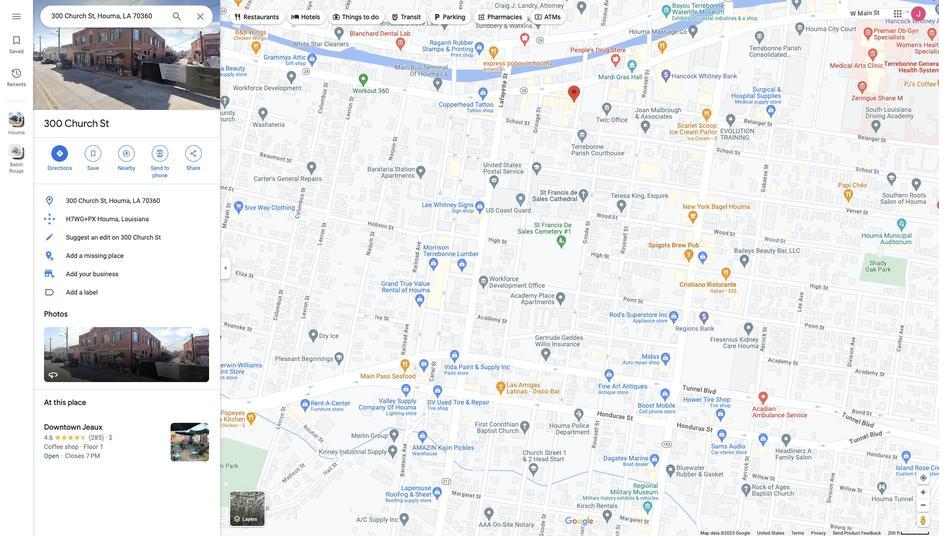 Task type: describe. For each thing, give the bounding box(es) containing it.
church for st,
[[78, 197, 99, 205]]

(285)
[[89, 434, 104, 442]]

la
[[133, 197, 141, 205]]

at
[[44, 399, 52, 408]]

h7wg+px houma, louisiana button
[[33, 210, 220, 228]]


[[477, 12, 486, 22]]

houma
[[8, 130, 25, 136]]

300 for 300 church st
[[44, 117, 62, 130]]

menu image
[[11, 11, 22, 22]]

300 Church St, Houma, LA 70360 field
[[40, 6, 213, 28]]

pharmacies
[[488, 13, 522, 21]]

map
[[701, 531, 710, 536]]

4.6
[[44, 434, 53, 442]]

this
[[53, 399, 66, 408]]

add your business link
[[33, 265, 220, 283]]

baton rouge
[[9, 162, 24, 174]]


[[156, 149, 164, 159]]

 hotels
[[291, 12, 320, 22]]

 things to do
[[332, 12, 379, 22]]

h7wg+px
[[66, 216, 96, 223]]

open
[[44, 453, 59, 460]]

downtown
[[44, 423, 81, 433]]

google account: james peterson  
(james.peterson1902@gmail.com) image
[[911, 6, 926, 21]]

2 for houma
[[16, 117, 19, 124]]

send product feedback button
[[833, 531, 881, 537]]

add for add your business
[[66, 271, 77, 278]]

united states
[[757, 531, 785, 536]]

google
[[736, 531, 751, 536]]

4.6 stars 285 reviews image
[[44, 433, 104, 443]]

 transit
[[391, 12, 421, 22]]

footer inside google maps element
[[701, 531, 888, 537]]

your
[[79, 271, 91, 278]]

300 church st, houma, la 70360 button
[[33, 192, 220, 210]]

2 for baton rouge
[[16, 150, 19, 156]]

add your business
[[66, 271, 119, 278]]

2 places element for houma
[[10, 117, 19, 125]]

2 places element for baton rouge
[[10, 149, 19, 157]]

louisiana
[[121, 216, 149, 223]]

label
[[84, 289, 98, 296]]

floor
[[84, 444, 98, 451]]

 pharmacies
[[477, 12, 522, 22]]

downtown jeaux
[[44, 423, 102, 433]]

st,
[[100, 197, 107, 205]]

show street view coverage image
[[917, 514, 930, 527]]

70360
[[142, 197, 160, 205]]


[[291, 12, 299, 22]]

300 church st
[[44, 117, 109, 130]]

st inside button
[[155, 234, 161, 241]]

google maps element
[[0, 0, 939, 537]]

on
[[112, 234, 119, 241]]

share
[[186, 165, 200, 172]]

send for send to phone
[[151, 165, 163, 172]]

300 church st main content
[[33, 0, 220, 537]]

business
[[93, 271, 119, 278]]

states
[[772, 531, 785, 536]]

shop
[[65, 444, 79, 451]]

phone
[[152, 172, 168, 179]]

actions for 300 church st region
[[33, 138, 220, 184]]

add for add a missing place
[[66, 252, 77, 260]]

atms
[[544, 13, 561, 21]]

place inside add a missing place button
[[108, 252, 124, 260]]

recents
[[7, 81, 26, 88]]

collapse side panel image
[[221, 263, 231, 273]]

300 church st, houma, la 70360
[[66, 197, 160, 205]]

list containing saved
[[0, 0, 33, 537]]

©2023
[[721, 531, 735, 536]]


[[89, 149, 97, 159]]

layers
[[243, 517, 257, 523]]

closes
[[65, 453, 84, 460]]

jeaux
[[82, 423, 102, 433]]

privacy
[[811, 531, 826, 536]]

baton
[[10, 162, 23, 168]]

none field inside the 300 church st, houma, la 70360 field
[[51, 11, 164, 22]]

suggest an edit on 300 church st
[[66, 234, 161, 241]]

coffee
[[44, 444, 63, 451]]

do
[[371, 13, 379, 21]]

h7wg+px houma, louisiana
[[66, 216, 149, 223]]


[[56, 149, 64, 159]]

terms
[[792, 531, 804, 536]]

data
[[711, 531, 720, 536]]



Task type: locate. For each thing, give the bounding box(es) containing it.
 parking
[[433, 12, 466, 22]]

1 vertical spatial add
[[66, 271, 77, 278]]

None field
[[51, 11, 164, 22]]

add inside button
[[66, 289, 77, 296]]

0 horizontal spatial ·
[[80, 444, 82, 451]]

add a label
[[66, 289, 98, 296]]

to
[[363, 13, 370, 21], [164, 165, 169, 172]]

1 vertical spatial ·
[[80, 444, 82, 451]]

2 places element up baton
[[10, 149, 19, 157]]

1 horizontal spatial 300
[[66, 197, 77, 205]]

300 up 
[[44, 117, 62, 130]]

missing
[[84, 252, 107, 260]]

united states button
[[757, 531, 785, 537]]

 restaurants
[[233, 12, 279, 22]]


[[534, 12, 543, 22]]

1 vertical spatial church
[[78, 197, 99, 205]]

coffee shop · floor 1 open ⋅ closes 7 pm
[[44, 444, 103, 460]]

300 right the on
[[121, 234, 132, 241]]

1 vertical spatial 300
[[66, 197, 77, 205]]

send product feedback
[[833, 531, 881, 536]]

send
[[151, 165, 163, 172], [833, 531, 843, 536]]

200 ft button
[[888, 531, 930, 536]]

1 vertical spatial to
[[164, 165, 169, 172]]

0 vertical spatial place
[[108, 252, 124, 260]]

transit
[[401, 13, 421, 21]]

zoom out image
[[920, 502, 927, 509]]

church
[[65, 117, 98, 130], [78, 197, 99, 205], [133, 234, 153, 241]]

1 2 places element from the top
[[10, 117, 19, 125]]

300 up h7wg+px
[[66, 197, 77, 205]]

1 vertical spatial send
[[833, 531, 843, 536]]

· left $
[[106, 434, 107, 442]]

recents button
[[0, 64, 33, 90]]

1 vertical spatial houma,
[[98, 216, 120, 223]]

send for send product feedback
[[833, 531, 843, 536]]

to left 'do'
[[363, 13, 370, 21]]


[[189, 149, 197, 159]]

privacy button
[[811, 531, 826, 537]]

list
[[0, 0, 33, 537]]

1 add from the top
[[66, 252, 77, 260]]

place down the on
[[108, 252, 124, 260]]

2 horizontal spatial 300
[[121, 234, 132, 241]]

to up the phone
[[164, 165, 169, 172]]

a for label
[[79, 289, 83, 296]]

show your location image
[[920, 474, 928, 483]]

1 vertical spatial place
[[68, 399, 86, 408]]

2 vertical spatial 300
[[121, 234, 132, 241]]

ft
[[897, 531, 900, 536]]

add for add a label
[[66, 289, 77, 296]]

0 horizontal spatial 300
[[44, 117, 62, 130]]

add a missing place button
[[33, 247, 220, 265]]

church for st
[[65, 117, 98, 130]]

2 places element
[[10, 117, 19, 125], [10, 149, 19, 157]]


[[391, 12, 399, 22]]

0 vertical spatial houma,
[[109, 197, 131, 205]]

footer containing map data ©2023 google
[[701, 531, 888, 537]]

0 vertical spatial st
[[100, 117, 109, 130]]

2 2 places element from the top
[[10, 149, 19, 157]]

houma, inside 300 church st, houma, la 70360 button
[[109, 197, 131, 205]]

add left your
[[66, 271, 77, 278]]

· inside "coffee shop · floor 1 open ⋅ closes 7 pm"
[[80, 444, 82, 451]]

·
[[106, 434, 107, 442], [80, 444, 82, 451]]

restaurants
[[244, 13, 279, 21]]

0 horizontal spatial st
[[100, 117, 109, 130]]

a inside add a label button
[[79, 289, 83, 296]]

things
[[342, 13, 362, 21]]

2 up houma
[[16, 117, 19, 124]]

add inside button
[[66, 252, 77, 260]]

st
[[100, 117, 109, 130], [155, 234, 161, 241]]

0 vertical spatial to
[[363, 13, 370, 21]]

church up 
[[65, 117, 98, 130]]

nearby
[[118, 165, 135, 172]]

0 vertical spatial send
[[151, 165, 163, 172]]

hotels
[[301, 13, 320, 21]]

edit
[[100, 234, 110, 241]]

map data ©2023 google
[[701, 531, 751, 536]]

zoom in image
[[920, 489, 927, 496]]

$
[[109, 434, 112, 442]]

1 vertical spatial st
[[155, 234, 161, 241]]

add a label button
[[33, 283, 220, 302]]

300 for 300 church st, houma, la 70360
[[66, 197, 77, 205]]

2 places element up houma
[[10, 117, 19, 125]]

a for missing
[[79, 252, 83, 260]]

st up actions for 300 church st region
[[100, 117, 109, 130]]

saved
[[9, 48, 24, 55]]

1
[[100, 444, 103, 451]]

add left label
[[66, 289, 77, 296]]

1 a from the top
[[79, 252, 83, 260]]

suggest an edit on 300 church st button
[[33, 228, 220, 247]]

houma, up edit
[[98, 216, 120, 223]]

price: inexpensive image
[[109, 434, 112, 442]]

a
[[79, 252, 83, 260], [79, 289, 83, 296]]

0 vertical spatial 300
[[44, 117, 62, 130]]

2
[[16, 117, 19, 124], [16, 150, 19, 156]]

send up the phone
[[151, 165, 163, 172]]

place right the this
[[68, 399, 86, 408]]

suggest
[[66, 234, 89, 241]]

0 vertical spatial add
[[66, 252, 77, 260]]

0 horizontal spatial place
[[68, 399, 86, 408]]

· right shop
[[80, 444, 82, 451]]

saved button
[[0, 31, 33, 57]]

1 horizontal spatial place
[[108, 252, 124, 260]]

a inside add a missing place button
[[79, 252, 83, 260]]

2 up baton
[[16, 150, 19, 156]]

1 horizontal spatial ·
[[106, 434, 107, 442]]

0 horizontal spatial send
[[151, 165, 163, 172]]

send inside send to phone
[[151, 165, 163, 172]]

2 a from the top
[[79, 289, 83, 296]]

church left st, in the left top of the page
[[78, 197, 99, 205]]

an
[[91, 234, 98, 241]]

1 horizontal spatial to
[[363, 13, 370, 21]]

200
[[888, 531, 896, 536]]

2 add from the top
[[66, 271, 77, 278]]

photos
[[44, 310, 68, 319]]

parking
[[443, 13, 466, 21]]

church down louisiana
[[133, 234, 153, 241]]

0 vertical spatial 2
[[16, 117, 19, 124]]

send left product
[[833, 531, 843, 536]]

0 horizontal spatial to
[[164, 165, 169, 172]]

save
[[87, 165, 99, 172]]

add
[[66, 252, 77, 260], [66, 271, 77, 278], [66, 289, 77, 296]]

feedback
[[862, 531, 881, 536]]

1 vertical spatial a
[[79, 289, 83, 296]]

1 vertical spatial 2 places element
[[10, 149, 19, 157]]

1 2 from the top
[[16, 117, 19, 124]]

st down h7wg+px houma, louisiana button
[[155, 234, 161, 241]]

2 vertical spatial church
[[133, 234, 153, 241]]

0 vertical spatial a
[[79, 252, 83, 260]]

terms button
[[792, 531, 804, 537]]

send inside button
[[833, 531, 843, 536]]

to inside send to phone
[[164, 165, 169, 172]]

200 ft
[[888, 531, 900, 536]]

⋅
[[61, 453, 63, 460]]

houma, right st, in the left top of the page
[[109, 197, 131, 205]]

add a missing place
[[66, 252, 124, 260]]

footer
[[701, 531, 888, 537]]

to inside the  things to do
[[363, 13, 370, 21]]

1 horizontal spatial send
[[833, 531, 843, 536]]

None search field
[[40, 6, 213, 28]]

2 2 from the top
[[16, 150, 19, 156]]

1 horizontal spatial st
[[155, 234, 161, 241]]

a left label
[[79, 289, 83, 296]]

directions
[[47, 165, 72, 172]]


[[233, 12, 242, 22]]


[[122, 149, 131, 159]]

product
[[844, 531, 860, 536]]

2 vertical spatial add
[[66, 289, 77, 296]]


[[433, 12, 441, 22]]

0 vertical spatial ·
[[106, 434, 107, 442]]

1 vertical spatial 2
[[16, 150, 19, 156]]

7 pm
[[86, 453, 100, 460]]

a left missing
[[79, 252, 83, 260]]

0 vertical spatial 2 places element
[[10, 117, 19, 125]]

rouge
[[9, 168, 24, 174]]

· $
[[106, 434, 112, 442]]

houma, inside h7wg+px houma, louisiana button
[[98, 216, 120, 223]]

add down suggest
[[66, 252, 77, 260]]

0 vertical spatial church
[[65, 117, 98, 130]]

united
[[757, 531, 771, 536]]

send to phone
[[151, 165, 169, 179]]


[[332, 12, 340, 22]]

3 add from the top
[[66, 289, 77, 296]]

none search field inside google maps element
[[40, 6, 213, 28]]

 atms
[[534, 12, 561, 22]]

at this place
[[44, 399, 86, 408]]



Task type: vqa. For each thing, say whether or not it's contained in the screenshot.


